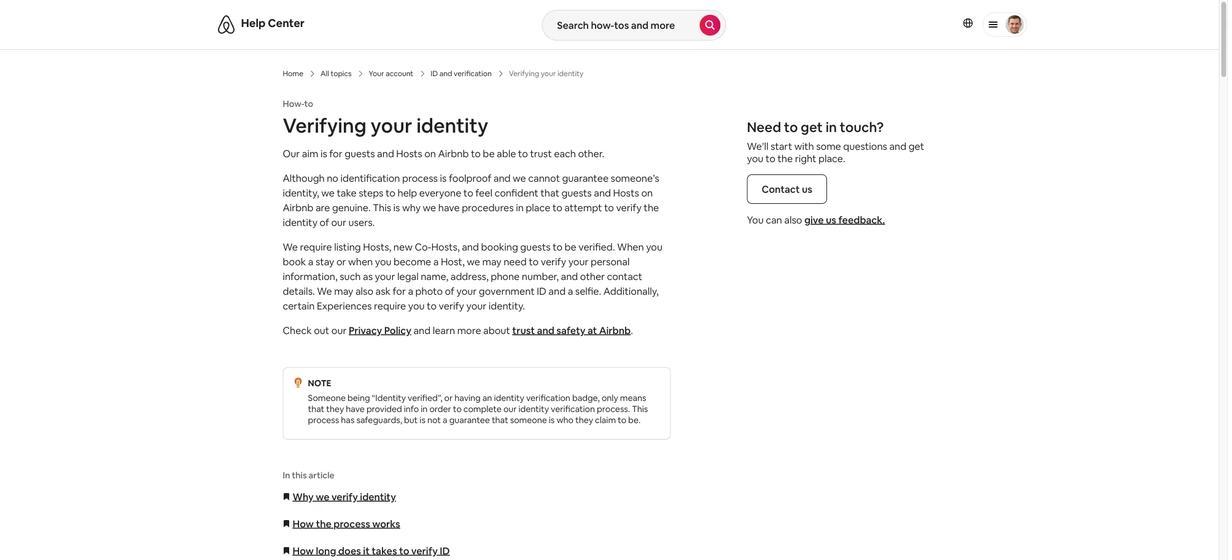 Task type: describe. For each thing, give the bounding box(es) containing it.
policy
[[384, 324, 411, 337]]

also inside we require listing hosts, new co-hosts, and booking guests to be verified. when you book a stay or when you become a host, we may need to verify your personal information, such as your legal name, address, phone number, and other contact details. we may also ask for a photo of your government id and a selfie. additionally, certain experiences require you to verify your identity.
[[356, 285, 373, 297]]

steps
[[359, 186, 384, 199]]

identification
[[341, 172, 400, 184]]

in inside need to get in touch? we'll start with some questions and get you to the right place.
[[826, 118, 837, 136]]

privacy policy link
[[349, 324, 411, 337]]

identity.
[[489, 299, 525, 312]]

help center
[[241, 16, 305, 30]]

verify inside although no identification process is foolproof and we cannot guarantee someone's identity, we take steps to help everyone to feel confident that guests and hosts on airbnb are genuine. this is why we have procedures in place to attempt to verify the identity of our users.
[[616, 201, 642, 214]]

identity up works
[[360, 490, 396, 503]]

works
[[372, 518, 400, 530]]

1 vertical spatial trust
[[513, 324, 535, 337]]

1 horizontal spatial also
[[785, 213, 802, 226]]

can
[[766, 213, 782, 226]]

id and verification
[[431, 69, 492, 78]]

become
[[394, 255, 431, 268]]

note
[[308, 378, 331, 389]]

being
[[348, 393, 370, 404]]

as
[[363, 270, 373, 283]]

other.
[[578, 147, 605, 160]]

foolproof
[[449, 172, 492, 184]]

co-
[[415, 240, 432, 253]]

verified",
[[408, 393, 443, 404]]

feedback.
[[839, 213, 885, 226]]

our inside although no identification process is foolproof and we cannot guarantee someone's identity, we take steps to help everyone to feel confident that guests and hosts on airbnb are genuine. this is why we have procedures in place to attempt to verify the identity of our users.
[[331, 216, 346, 229]]

why we verify identity link
[[283, 490, 396, 503]]

confident
[[495, 186, 539, 199]]

home link
[[283, 69, 303, 79]]

identity inside although no identification process is foolproof and we cannot guarantee someone's identity, we take steps to help everyone to feel confident that guests and hosts on airbnb are genuine. this is why we have procedures in place to attempt to verify the identity of our users.
[[283, 216, 318, 229]]

who
[[557, 415, 574, 426]]

hosts inside although no identification process is foolproof and we cannot guarantee someone's identity, we take steps to help everyone to feel confident that guests and hosts on airbnb are genuine. this is why we have procedures in place to attempt to verify the identity of our users.
[[613, 186, 639, 199]]

id and verification link
[[431, 69, 492, 79]]

details.
[[283, 285, 315, 297]]

check out our privacy policy and learn more about trust and safety at airbnb .
[[283, 324, 633, 337]]

all topics link
[[321, 69, 352, 79]]

verification inside id and verification link
[[454, 69, 492, 78]]

contact
[[607, 270, 643, 283]]

you can also give us feedback.
[[747, 213, 885, 226]]

0 vertical spatial trust
[[530, 147, 552, 160]]

account
[[386, 69, 414, 78]]

guarantee inside the note someone being "identity verified", or having an identity verification badge, only means that they have provided info in order to complete our identity verification process. this process has safeguards, but is not a guarantee that someone is who they claim to be.
[[449, 415, 490, 426]]

new
[[394, 240, 413, 253]]

trust and safety at airbnb link
[[513, 324, 631, 337]]

name,
[[421, 270, 449, 283]]

your account
[[369, 69, 414, 78]]

a left the "selfie."
[[568, 285, 573, 297]]

someone
[[510, 415, 547, 426]]

when
[[617, 240, 644, 253]]

1 horizontal spatial we
[[317, 285, 332, 297]]

means
[[620, 393, 646, 404]]

it
[[363, 545, 370, 557]]

1 horizontal spatial us
[[826, 213, 837, 226]]

why we verify identity
[[293, 490, 396, 503]]

0 vertical spatial may
[[482, 255, 502, 268]]

guarantee inside although no identification process is foolproof and we cannot guarantee someone's identity, we take steps to help everyone to feel confident that guests and hosts on airbnb are genuine. this is why we have procedures in place to attempt to verify the identity of our users.
[[562, 172, 609, 184]]

aim
[[302, 147, 318, 160]]

and up host,
[[462, 240, 479, 253]]

legal
[[397, 270, 419, 283]]

is left the "not"
[[420, 415, 426, 426]]

or inside we require listing hosts, new co-hosts, and booking guests to be verified. when you book a stay or when you become a host, we may need to verify your personal information, such as your legal name, address, phone number, and other contact details. we may also ask for a photo of your government id and a selfie. additionally, certain experiences require you to verify your identity.
[[337, 255, 346, 268]]

claim
[[595, 415, 616, 426]]

our aim is for guests and hosts on airbnb to be able to trust each other.
[[283, 147, 605, 160]]

be.
[[628, 415, 641, 426]]

your up "more"
[[467, 299, 487, 312]]

and left learn at the left of page
[[414, 324, 431, 337]]

long
[[316, 545, 336, 557]]

help
[[398, 186, 417, 199]]

0 horizontal spatial they
[[326, 404, 344, 415]]

this inside the note someone being "identity verified", or having an identity verification badge, only means that they have provided info in order to complete our identity verification process. this process has safeguards, but is not a guarantee that someone is who they claim to be.
[[632, 404, 648, 415]]

takes
[[372, 545, 397, 557]]

more
[[457, 324, 481, 337]]

verify up number,
[[541, 255, 566, 268]]

an
[[483, 393, 492, 404]]

experiences
[[317, 299, 372, 312]]

start
[[771, 140, 793, 152]]

have inside the note someone being "identity verified", or having an identity verification badge, only means that they have provided info in order to complete our identity verification process. this process has safeguards, but is not a guarantee that someone is who they claim to be.
[[346, 404, 365, 415]]

how the process works
[[293, 518, 400, 530]]

give
[[805, 213, 824, 226]]

provided
[[367, 404, 402, 415]]

main navigation menu image
[[1006, 15, 1024, 34]]

and inside need to get in touch? we'll start with some questions and get you to the right place.
[[890, 140, 907, 152]]

complete
[[464, 404, 502, 415]]

of inside we require listing hosts, new co-hosts, and booking guests to be verified. when you book a stay or when you become a host, we may need to verify your personal information, such as your legal name, address, phone number, and other contact details. we may also ask for a photo of your government id and a selfie. additionally, certain experiences require you to verify your identity.
[[445, 285, 455, 297]]

ask
[[376, 285, 391, 297]]

listing
[[334, 240, 361, 253]]

identity up our aim is for guests and hosts on airbnb to be able to trust each other.
[[417, 112, 488, 138]]

place.
[[819, 152, 846, 165]]

contact us link
[[747, 174, 827, 204]]

when
[[348, 255, 373, 268]]

but
[[404, 415, 418, 426]]

and up attempt
[[594, 186, 611, 199]]

we inside we require listing hosts, new co-hosts, and booking guests to be verified. when you book a stay or when you become a host, we may need to verify your personal information, such as your legal name, address, phone number, and other contact details. we may also ask for a photo of your government id and a selfie. additionally, certain experiences require you to verify your identity.
[[467, 255, 480, 268]]

airbnb inside although no identification process is foolproof and we cannot guarantee someone's identity, we take steps to help everyone to feel confident that guests and hosts on airbnb are genuine. this is why we have procedures in place to attempt to verify the identity of our users.
[[283, 201, 314, 214]]

your down your account link
[[371, 112, 412, 138]]

contact
[[762, 183, 800, 195]]

your down the address,
[[457, 285, 477, 297]]

2 vertical spatial process
[[334, 518, 370, 530]]

some
[[816, 140, 841, 152]]

attempt
[[565, 201, 602, 214]]

article
[[309, 470, 335, 481]]

booking
[[481, 240, 518, 253]]

someone
[[308, 393, 346, 404]]

verify right takes
[[411, 545, 438, 557]]

how-to
[[283, 98, 313, 109]]

center
[[268, 16, 305, 30]]

does
[[338, 545, 361, 557]]

contact us
[[762, 183, 813, 195]]

in inside although no identification process is foolproof and we cannot guarantee someone's identity, we take steps to help everyone to feel confident that guests and hosts on airbnb are genuine. this is why we have procedures in place to attempt to verify the identity of our users.
[[516, 201, 524, 214]]

is left why
[[393, 201, 400, 214]]

and up confident
[[494, 172, 511, 184]]

Search how-tos and more search field
[[543, 10, 700, 40]]

why
[[402, 201, 421, 214]]

be inside we require listing hosts, new co-hosts, and booking guests to be verified. when you book a stay or when you become a host, we may need to verify your personal information, such as your legal name, address, phone number, and other contact details. we may also ask for a photo of your government id and a selfie. additionally, certain experiences require you to verify your identity.
[[565, 240, 577, 253]]

someone's
[[611, 172, 660, 184]]

give us feedback. link
[[805, 213, 885, 226]]

1 hosts, from the left
[[363, 240, 391, 253]]

although
[[283, 172, 325, 184]]

need
[[747, 118, 781, 136]]



Task type: vqa. For each thing, say whether or not it's contained in the screenshot.
the 24 button to the left
no



Task type: locate. For each thing, give the bounding box(es) containing it.
have inside although no identification process is foolproof and we cannot guarantee someone's identity, we take steps to help everyone to feel confident that guests and hosts on airbnb are genuine. this is why we have procedures in place to attempt to verify the identity of our users.
[[438, 201, 460, 214]]

hosts, up host,
[[432, 240, 460, 253]]

2 hosts, from the left
[[432, 240, 460, 253]]

0 vertical spatial be
[[483, 147, 495, 160]]

host,
[[441, 255, 465, 268]]

stay
[[316, 255, 334, 268]]

privacy
[[349, 324, 382, 337]]

for right ask
[[393, 285, 406, 297]]

or left having
[[444, 393, 453, 404]]

1 horizontal spatial id
[[440, 545, 450, 557]]

1 vertical spatial guarantee
[[449, 415, 490, 426]]

this
[[373, 201, 391, 214], [632, 404, 648, 415]]

0 vertical spatial us
[[802, 183, 813, 195]]

you inside need to get in touch? we'll start with some questions and get you to the right place.
[[747, 152, 764, 165]]

hosts down 'verifying your identity'
[[396, 147, 422, 160]]

2 vertical spatial in
[[421, 404, 428, 415]]

2 vertical spatial the
[[316, 518, 332, 530]]

get right questions
[[909, 140, 925, 152]]

help center link
[[241, 16, 305, 30]]

the inside although no identification process is foolproof and we cannot guarantee someone's identity, we take steps to help everyone to feel confident that guests and hosts on airbnb are genuine. this is why we have procedures in place to attempt to verify the identity of our users.
[[644, 201, 659, 214]]

in up some
[[826, 118, 837, 136]]

this
[[292, 470, 307, 481]]

1 vertical spatial how
[[293, 545, 314, 557]]

1 vertical spatial airbnb
[[283, 201, 314, 214]]

guests up need on the top left of the page
[[520, 240, 551, 253]]

they left being
[[326, 404, 344, 415]]

and right account
[[440, 69, 452, 78]]

0 horizontal spatial id
[[431, 69, 438, 78]]

the down someone's
[[644, 201, 659, 214]]

a
[[308, 255, 314, 268], [434, 255, 439, 268], [408, 285, 413, 297], [568, 285, 573, 297], [443, 415, 448, 426]]

feel
[[476, 186, 493, 199]]

1 horizontal spatial guests
[[520, 240, 551, 253]]

id right account
[[431, 69, 438, 78]]

2 vertical spatial guests
[[520, 240, 551, 253]]

process down someone
[[308, 415, 339, 426]]

this down the steps
[[373, 201, 391, 214]]

0 vertical spatial for
[[329, 147, 343, 160]]

that
[[541, 186, 560, 199], [308, 404, 325, 415], [492, 415, 508, 426]]

the left right
[[778, 152, 793, 165]]

to
[[304, 98, 313, 109], [784, 118, 798, 136], [471, 147, 481, 160], [518, 147, 528, 160], [766, 152, 776, 165], [386, 186, 396, 199], [464, 186, 473, 199], [553, 201, 563, 214], [604, 201, 614, 214], [553, 240, 563, 253], [529, 255, 539, 268], [427, 299, 437, 312], [453, 404, 462, 415], [618, 415, 627, 426], [399, 545, 409, 557]]

or down the listing
[[337, 255, 346, 268]]

0 horizontal spatial get
[[801, 118, 823, 136]]

0 vertical spatial id
[[431, 69, 438, 78]]

you
[[747, 152, 764, 165], [646, 240, 663, 253], [375, 255, 392, 268], [408, 299, 425, 312]]

government
[[479, 285, 535, 297]]

on inside although no identification process is foolproof and we cannot guarantee someone's identity, we take steps to help everyone to feel confident that guests and hosts on airbnb are genuine. this is why we have procedures in place to attempt to verify the identity of our users.
[[642, 186, 653, 199]]

1 vertical spatial process
[[308, 415, 339, 426]]

trust right about
[[513, 324, 535, 337]]

on up everyone at the left top
[[425, 147, 436, 160]]

also
[[785, 213, 802, 226], [356, 285, 373, 297]]

1 horizontal spatial or
[[444, 393, 453, 404]]

process up help
[[402, 172, 438, 184]]

about
[[483, 324, 510, 337]]

other
[[580, 270, 605, 283]]

require up stay
[[300, 240, 332, 253]]

and left safety
[[537, 324, 555, 337]]

2 how from the top
[[293, 545, 314, 557]]

airbnb up foolproof
[[438, 147, 469, 160]]

1 vertical spatial be
[[565, 240, 577, 253]]

in
[[283, 470, 290, 481]]

process.
[[597, 404, 630, 415]]

1 horizontal spatial require
[[374, 299, 406, 312]]

procedures
[[462, 201, 514, 214]]

identity left the who
[[519, 404, 549, 415]]

hosts,
[[363, 240, 391, 253], [432, 240, 460, 253]]

the
[[778, 152, 793, 165], [644, 201, 659, 214], [316, 518, 332, 530]]

1 horizontal spatial that
[[492, 415, 508, 426]]

1 vertical spatial may
[[334, 285, 353, 297]]

also down as
[[356, 285, 373, 297]]

require down ask
[[374, 299, 406, 312]]

1 vertical spatial on
[[642, 186, 653, 199]]

how-
[[283, 98, 304, 109]]

that inside although no identification process is foolproof and we cannot guarantee someone's identity, we take steps to help everyone to feel confident that guests and hosts on airbnb are genuine. this is why we have procedures in place to attempt to verify the identity of our users.
[[541, 186, 560, 199]]

identity down are
[[283, 216, 318, 229]]

0 vertical spatial in
[[826, 118, 837, 136]]

photo
[[416, 285, 443, 297]]

verifying
[[283, 112, 367, 138]]

1 vertical spatial have
[[346, 404, 365, 415]]

0 vertical spatial process
[[402, 172, 438, 184]]

2 vertical spatial airbnb
[[599, 324, 631, 337]]

be left verified.
[[565, 240, 577, 253]]

0 vertical spatial hosts
[[396, 147, 422, 160]]

and left other
[[561, 270, 578, 283]]

0 horizontal spatial we
[[283, 240, 298, 253]]

id inside we require listing hosts, new co-hosts, and booking guests to be verified. when you book a stay or when you become a host, we may need to verify your personal information, such as your legal name, address, phone number, and other contact details. we may also ask for a photo of your government id and a selfie. additionally, certain experiences require you to verify your identity.
[[537, 285, 547, 297]]

in inside the note someone being "identity verified", or having an identity verification badge, only means that they have provided info in order to complete our identity verification process. this process has safeguards, but is not a guarantee that someone is who they claim to be.
[[421, 404, 428, 415]]

the up long
[[316, 518, 332, 530]]

2 horizontal spatial that
[[541, 186, 560, 199]]

require
[[300, 240, 332, 253], [374, 299, 406, 312]]

a inside the note someone being "identity verified", or having an identity verification badge, only means that they have provided info in order to complete our identity verification process. this process has safeguards, but is not a guarantee that someone is who they claim to be.
[[443, 415, 448, 426]]

how for how long does it takes to verify id
[[293, 545, 314, 557]]

no
[[327, 172, 338, 184]]

that down cannot
[[541, 186, 560, 199]]

1 vertical spatial require
[[374, 299, 406, 312]]

0 vertical spatial airbnb
[[438, 147, 469, 160]]

certain
[[283, 299, 315, 312]]

0 vertical spatial on
[[425, 147, 436, 160]]

genuine.
[[332, 201, 371, 214]]

right
[[795, 152, 817, 165]]

our inside the note someone being "identity verified", or having an identity verification badge, only means that they have provided info in order to complete our identity verification process. this process has safeguards, but is not a guarantee that someone is who they claim to be.
[[504, 404, 517, 415]]

number,
[[522, 270, 559, 283]]

1 vertical spatial hosts
[[613, 186, 639, 199]]

0 horizontal spatial of
[[320, 216, 329, 229]]

verify up how the process works
[[332, 490, 358, 503]]

get
[[801, 118, 823, 136], [909, 140, 925, 152]]

badge,
[[572, 393, 600, 404]]

guarantee down the other.
[[562, 172, 609, 184]]

selfie.
[[575, 285, 601, 297]]

you
[[747, 213, 764, 226]]

0 vertical spatial have
[[438, 201, 460, 214]]

topics
[[331, 69, 352, 78]]

we
[[283, 240, 298, 253], [317, 285, 332, 297]]

are
[[316, 201, 330, 214]]

0 horizontal spatial hosts,
[[363, 240, 391, 253]]

0 vertical spatial our
[[331, 216, 346, 229]]

each
[[554, 147, 576, 160]]

how for how the process works
[[293, 518, 314, 530]]

0 vertical spatial also
[[785, 213, 802, 226]]

for inside we require listing hosts, new co-hosts, and booking guests to be verified. when you book a stay or when you become a host, we may need to verify your personal information, such as your legal name, address, phone number, and other contact details. we may also ask for a photo of your government id and a selfie. additionally, certain experiences require you to verify your identity.
[[393, 285, 406, 297]]

of inside although no identification process is foolproof and we cannot guarantee someone's identity, we take steps to help everyone to feel confident that guests and hosts on airbnb are genuine. this is why we have procedures in place to attempt to verify the identity of our users.
[[320, 216, 329, 229]]

may down the "booking" on the top left
[[482, 255, 502, 268]]

our right an
[[504, 404, 517, 415]]

may
[[482, 255, 502, 268], [334, 285, 353, 297]]

1 how from the top
[[293, 518, 314, 530]]

0 vertical spatial the
[[778, 152, 793, 165]]

have down everyone at the left top
[[438, 201, 460, 214]]

1 horizontal spatial may
[[482, 255, 502, 268]]

and right questions
[[890, 140, 907, 152]]

1 vertical spatial or
[[444, 393, 453, 404]]

guests up identification
[[345, 147, 375, 160]]

1 horizontal spatial of
[[445, 285, 455, 297]]

0 horizontal spatial hosts
[[396, 147, 422, 160]]

a right the "not"
[[443, 415, 448, 426]]

process inside the note someone being "identity verified", or having an identity verification badge, only means that they have provided info in order to complete our identity verification process. this process has safeguards, but is not a guarantee that someone is who they claim to be.
[[308, 415, 339, 426]]

this inside although no identification process is foolproof and we cannot guarantee someone's identity, we take steps to help everyone to feel confident that guests and hosts on airbnb are genuine. this is why we have procedures in place to attempt to verify the identity of our users.
[[373, 201, 391, 214]]

trust left each
[[530, 147, 552, 160]]

0 vertical spatial or
[[337, 255, 346, 268]]

also right can
[[785, 213, 802, 226]]

although no identification process is foolproof and we cannot guarantee someone's identity, we take steps to help everyone to feel confident that guests and hosts on airbnb are genuine. this is why we have procedures in place to attempt to verify the identity of our users.
[[283, 172, 660, 229]]

is up everyone at the left top
[[440, 172, 447, 184]]

guests inside although no identification process is foolproof and we cannot guarantee someone's identity, we take steps to help everyone to feel confident that guests and hosts on airbnb are genuine. this is why we have procedures in place to attempt to verify the identity of our users.
[[562, 186, 592, 199]]

None search field
[[542, 10, 726, 41]]

1 horizontal spatial this
[[632, 404, 648, 415]]

verification
[[454, 69, 492, 78], [526, 393, 571, 404], [551, 404, 595, 415]]

hosts down someone's
[[613, 186, 639, 199]]

note someone being "identity verified", or having an identity verification badge, only means that they have provided info in order to complete our identity verification process. this process has safeguards, but is not a guarantee that someone is who they claim to be.
[[308, 378, 648, 426]]

0 horizontal spatial require
[[300, 240, 332, 253]]

1 vertical spatial our
[[332, 324, 347, 337]]

airbnb homepage image
[[217, 15, 236, 34]]

is left the who
[[549, 415, 555, 426]]

process inside although no identification process is foolproof and we cannot guarantee someone's identity, we take steps to help everyone to feel confident that guests and hosts on airbnb are genuine. this is why we have procedures in place to attempt to verify the identity of our users.
[[402, 172, 438, 184]]

safety
[[557, 324, 586, 337]]

1 horizontal spatial be
[[565, 240, 577, 253]]

guests inside we require listing hosts, new co-hosts, and booking guests to be verified. when you book a stay or when you become a host, we may need to verify your personal information, such as your legal name, address, phone number, and other contact details. we may also ask for a photo of your government id and a selfie. additionally, certain experiences require you to verify your identity.
[[520, 240, 551, 253]]

all topics
[[321, 69, 352, 78]]

1 horizontal spatial airbnb
[[438, 147, 469, 160]]

have
[[438, 201, 460, 214], [346, 404, 365, 415]]

1 vertical spatial guests
[[562, 186, 592, 199]]

questions
[[844, 140, 888, 152]]

how left long
[[293, 545, 314, 557]]

1 vertical spatial us
[[826, 213, 837, 226]]

and down 'verifying your identity'
[[377, 147, 394, 160]]

a up name,
[[434, 255, 439, 268]]

0 horizontal spatial this
[[373, 201, 391, 214]]

1 horizontal spatial guarantee
[[562, 172, 609, 184]]

your account link
[[369, 69, 414, 79]]

0 horizontal spatial that
[[308, 404, 325, 415]]

2 horizontal spatial the
[[778, 152, 793, 165]]

0 horizontal spatial us
[[802, 183, 813, 195]]

1 vertical spatial this
[[632, 404, 648, 415]]

0 horizontal spatial in
[[421, 404, 428, 415]]

cannot
[[528, 172, 560, 184]]

our right out
[[332, 324, 347, 337]]

identity right an
[[494, 393, 524, 404]]

0 horizontal spatial or
[[337, 255, 346, 268]]

2 horizontal spatial guests
[[562, 186, 592, 199]]

process up does
[[334, 518, 370, 530]]

1 vertical spatial also
[[356, 285, 373, 297]]

we down information,
[[317, 285, 332, 297]]

how down why
[[293, 518, 314, 530]]

information,
[[283, 270, 338, 283]]

of down are
[[320, 216, 329, 229]]

learn
[[433, 324, 455, 337]]

1 vertical spatial get
[[909, 140, 925, 152]]

and down number,
[[549, 285, 566, 297]]

2 horizontal spatial airbnb
[[599, 324, 631, 337]]

1 horizontal spatial for
[[393, 285, 406, 297]]

1 horizontal spatial have
[[438, 201, 460, 214]]

0 vertical spatial how
[[293, 518, 314, 530]]

that down an
[[492, 415, 508, 426]]

1 horizontal spatial get
[[909, 140, 925, 152]]

0 vertical spatial require
[[300, 240, 332, 253]]

your up other
[[569, 255, 589, 268]]

all
[[321, 69, 329, 78]]

how the process works link
[[283, 518, 400, 530]]

info
[[404, 404, 419, 415]]

place
[[526, 201, 551, 214]]

0 horizontal spatial be
[[483, 147, 495, 160]]

or inside the note someone being "identity verified", or having an identity verification badge, only means that they have provided info in order to complete our identity verification process. this process has safeguards, but is not a guarantee that someone is who they claim to be.
[[444, 393, 453, 404]]

0 horizontal spatial the
[[316, 518, 332, 530]]

check
[[283, 324, 312, 337]]

2 vertical spatial our
[[504, 404, 517, 415]]

a down legal
[[408, 285, 413, 297]]

get up with
[[801, 118, 823, 136]]

0 horizontal spatial have
[[346, 404, 365, 415]]

our down genuine.
[[331, 216, 346, 229]]

hosts, up when
[[363, 240, 391, 253]]

book
[[283, 255, 306, 268]]

1 horizontal spatial on
[[642, 186, 653, 199]]

they right the who
[[576, 415, 593, 426]]

1 vertical spatial id
[[537, 285, 547, 297]]

we up book
[[283, 240, 298, 253]]

2 horizontal spatial id
[[537, 285, 547, 297]]

1 vertical spatial in
[[516, 201, 524, 214]]

0 vertical spatial of
[[320, 216, 329, 229]]

1 vertical spatial the
[[644, 201, 659, 214]]

users.
[[349, 216, 375, 229]]

in right the info on the bottom left
[[421, 404, 428, 415]]

be left able
[[483, 147, 495, 160]]

0 vertical spatial guarantee
[[562, 172, 609, 184]]

on down someone's
[[642, 186, 653, 199]]

0 horizontal spatial airbnb
[[283, 201, 314, 214]]

1 horizontal spatial hosts
[[613, 186, 639, 199]]

a left stay
[[308, 255, 314, 268]]

phone
[[491, 270, 520, 283]]

this right process.
[[632, 404, 648, 415]]

in down confident
[[516, 201, 524, 214]]

0 horizontal spatial guarantee
[[449, 415, 490, 426]]

1 horizontal spatial in
[[516, 201, 524, 214]]

0 horizontal spatial may
[[334, 285, 353, 297]]

additionally,
[[604, 285, 659, 297]]

verify up the check out our privacy policy and learn more about trust and safety at airbnb .
[[439, 299, 464, 312]]

may up experiences in the bottom left of the page
[[334, 285, 353, 297]]

personal
[[591, 255, 630, 268]]

id right takes
[[440, 545, 450, 557]]

verified.
[[579, 240, 615, 253]]

0 horizontal spatial guests
[[345, 147, 375, 160]]

that down note at the left of page
[[308, 404, 325, 415]]

id down number,
[[537, 285, 547, 297]]

how
[[293, 518, 314, 530], [293, 545, 314, 557]]

guests up attempt
[[562, 186, 592, 199]]

1 horizontal spatial the
[[644, 201, 659, 214]]

us right contact on the right
[[802, 183, 813, 195]]

1 horizontal spatial they
[[576, 415, 593, 426]]

2 horizontal spatial in
[[826, 118, 837, 136]]

of right "photo"
[[445, 285, 455, 297]]

be
[[483, 147, 495, 160], [565, 240, 577, 253]]

0 vertical spatial we
[[283, 240, 298, 253]]

verify down someone's
[[616, 201, 642, 214]]

of
[[320, 216, 329, 229], [445, 285, 455, 297]]

is right aim
[[321, 147, 327, 160]]

us
[[802, 183, 813, 195], [826, 213, 837, 226]]

airbnb right at
[[599, 324, 631, 337]]

have left provided
[[346, 404, 365, 415]]

2 vertical spatial id
[[440, 545, 450, 557]]

safeguards,
[[357, 415, 402, 426]]

and
[[440, 69, 452, 78], [890, 140, 907, 152], [377, 147, 394, 160], [494, 172, 511, 184], [594, 186, 611, 199], [462, 240, 479, 253], [561, 270, 578, 283], [549, 285, 566, 297], [414, 324, 431, 337], [537, 324, 555, 337]]

1 vertical spatial for
[[393, 285, 406, 297]]

airbnb down identity,
[[283, 201, 314, 214]]

everyone
[[419, 186, 462, 199]]

guarantee down having
[[449, 415, 490, 426]]

your up ask
[[375, 270, 395, 283]]

the inside need to get in touch? we'll start with some questions and get you to the right place.
[[778, 152, 793, 165]]

for up no
[[329, 147, 343, 160]]

identity
[[417, 112, 488, 138], [283, 216, 318, 229], [494, 393, 524, 404], [519, 404, 549, 415], [360, 490, 396, 503]]

touch?
[[840, 118, 884, 136]]

0 horizontal spatial on
[[425, 147, 436, 160]]

us right 'give'
[[826, 213, 837, 226]]

1 vertical spatial we
[[317, 285, 332, 297]]

process
[[402, 172, 438, 184], [308, 415, 339, 426], [334, 518, 370, 530]]



